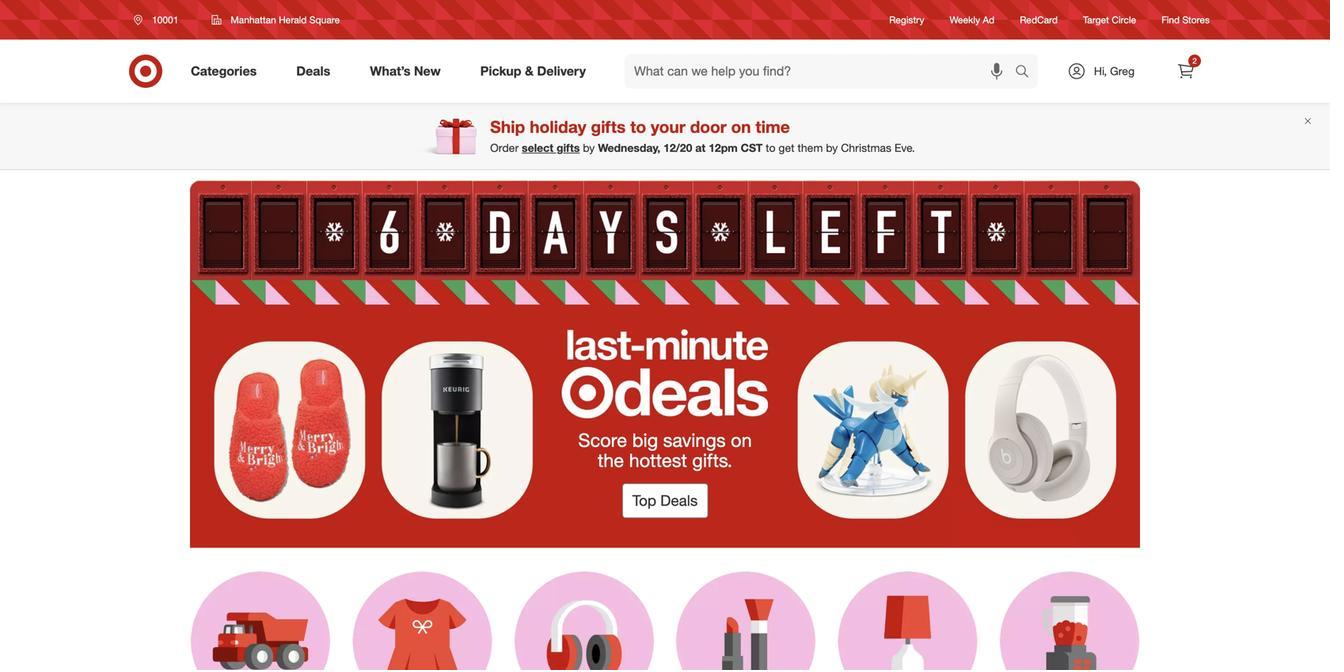 Task type: describe. For each thing, give the bounding box(es) containing it.
ship
[[490, 117, 525, 137]]

on inside ship holiday gifts to your door on time order select gifts by wednesday, 12/20 at 12pm cst to get them by christmas eve.
[[732, 117, 751, 137]]

hi,
[[1095, 64, 1108, 78]]

&
[[525, 63, 534, 79]]

pickup & delivery link
[[467, 54, 606, 89]]

last-minute deals image
[[190, 305, 1141, 549]]

deals inside deals link
[[296, 63, 331, 79]]

circle
[[1112, 14, 1137, 26]]

top deals
[[633, 492, 698, 510]]

time
[[756, 117, 790, 137]]

what's new
[[370, 63, 441, 79]]

cst
[[741, 141, 763, 155]]

the
[[598, 450, 624, 472]]

2
[[1193, 56, 1198, 66]]

square
[[310, 14, 340, 26]]

redcard link
[[1020, 13, 1058, 27]]

What can we help you find? suggestions appear below search field
[[625, 54, 1019, 89]]

1 by from the left
[[583, 141, 595, 155]]

manhattan herald square button
[[201, 6, 350, 34]]

redcard
[[1020, 14, 1058, 26]]

them
[[798, 141, 823, 155]]

wednesday,
[[598, 141, 661, 155]]

eve.
[[895, 141, 916, 155]]

6 days left image
[[190, 170, 1141, 305]]

stores
[[1183, 14, 1210, 26]]

1 vertical spatial gifts
[[557, 141, 580, 155]]

pickup & delivery
[[481, 63, 586, 79]]

big
[[633, 429, 658, 452]]

weekly ad
[[950, 14, 995, 26]]

order
[[490, 141, 519, 155]]

find
[[1162, 14, 1180, 26]]

deals inside top deals button
[[661, 492, 698, 510]]

1 horizontal spatial to
[[766, 141, 776, 155]]

hi, greg
[[1095, 64, 1135, 78]]

12/20
[[664, 141, 693, 155]]

gifts.
[[693, 450, 733, 472]]

score big savings on the hottest gifts.
[[579, 429, 752, 472]]

weekly ad link
[[950, 13, 995, 27]]

new
[[414, 63, 441, 79]]

door
[[690, 117, 727, 137]]

top
[[633, 492, 657, 510]]

2 link
[[1169, 54, 1204, 89]]

weekly
[[950, 14, 981, 26]]

1 horizontal spatial gifts
[[591, 117, 626, 137]]

registry link
[[890, 13, 925, 27]]

top deals button
[[622, 484, 708, 519]]

pickup
[[481, 63, 522, 79]]



Task type: locate. For each thing, give the bounding box(es) containing it.
target circle link
[[1084, 13, 1137, 27]]

categories
[[191, 63, 257, 79]]

deals link
[[283, 54, 350, 89]]

categories link
[[177, 54, 277, 89]]

0 vertical spatial gifts
[[591, 117, 626, 137]]

deals down square
[[296, 63, 331, 79]]

select
[[522, 141, 554, 155]]

manhattan
[[231, 14, 276, 26]]

1 vertical spatial to
[[766, 141, 776, 155]]

search
[[1008, 65, 1046, 80]]

delivery
[[537, 63, 586, 79]]

1 vertical spatial deals
[[661, 492, 698, 510]]

holiday
[[530, 117, 587, 137]]

your
[[651, 117, 686, 137]]

to left get
[[766, 141, 776, 155]]

0 horizontal spatial gifts
[[557, 141, 580, 155]]

gifts up wednesday,
[[591, 117, 626, 137]]

1 on from the top
[[732, 117, 751, 137]]

0 horizontal spatial to
[[631, 117, 646, 137]]

target circle
[[1084, 14, 1137, 26]]

manhattan herald square
[[231, 14, 340, 26]]

on
[[732, 117, 751, 137], [731, 429, 752, 452]]

ship holiday gifts to your door on time order select gifts by wednesday, 12/20 at 12pm cst to get them by christmas eve.
[[490, 117, 916, 155]]

by
[[583, 141, 595, 155], [826, 141, 838, 155]]

2 by from the left
[[826, 141, 838, 155]]

target
[[1084, 14, 1110, 26]]

by right them
[[826, 141, 838, 155]]

1 horizontal spatial by
[[826, 141, 838, 155]]

deals
[[296, 63, 331, 79], [661, 492, 698, 510]]

find stores
[[1162, 14, 1210, 26]]

christmas
[[841, 141, 892, 155]]

at
[[696, 141, 706, 155]]

what's new link
[[357, 54, 461, 89]]

get
[[779, 141, 795, 155]]

10001
[[152, 14, 179, 26]]

on right savings
[[731, 429, 752, 452]]

1 horizontal spatial deals
[[661, 492, 698, 510]]

on up cst
[[732, 117, 751, 137]]

0 vertical spatial deals
[[296, 63, 331, 79]]

0 vertical spatial on
[[732, 117, 751, 137]]

1 vertical spatial on
[[731, 429, 752, 452]]

12pm
[[709, 141, 738, 155]]

search button
[[1008, 54, 1046, 92]]

herald
[[279, 14, 307, 26]]

to up wednesday,
[[631, 117, 646, 137]]

2 on from the top
[[731, 429, 752, 452]]

on inside score big savings on the hottest gifts.
[[731, 429, 752, 452]]

0 horizontal spatial deals
[[296, 63, 331, 79]]

0 horizontal spatial by
[[583, 141, 595, 155]]

gifts
[[591, 117, 626, 137], [557, 141, 580, 155]]

what's
[[370, 63, 411, 79]]

score
[[579, 429, 627, 452]]

to
[[631, 117, 646, 137], [766, 141, 776, 155]]

hottest
[[629, 450, 687, 472]]

greg
[[1111, 64, 1135, 78]]

10001 button
[[124, 6, 195, 34]]

savings
[[664, 429, 726, 452]]

by down the holiday
[[583, 141, 595, 155]]

deals right top
[[661, 492, 698, 510]]

find stores link
[[1162, 13, 1210, 27]]

gifts down the holiday
[[557, 141, 580, 155]]

0 vertical spatial to
[[631, 117, 646, 137]]

ad
[[983, 14, 995, 26]]

registry
[[890, 14, 925, 26]]



Task type: vqa. For each thing, say whether or not it's contained in the screenshot.
New
yes



